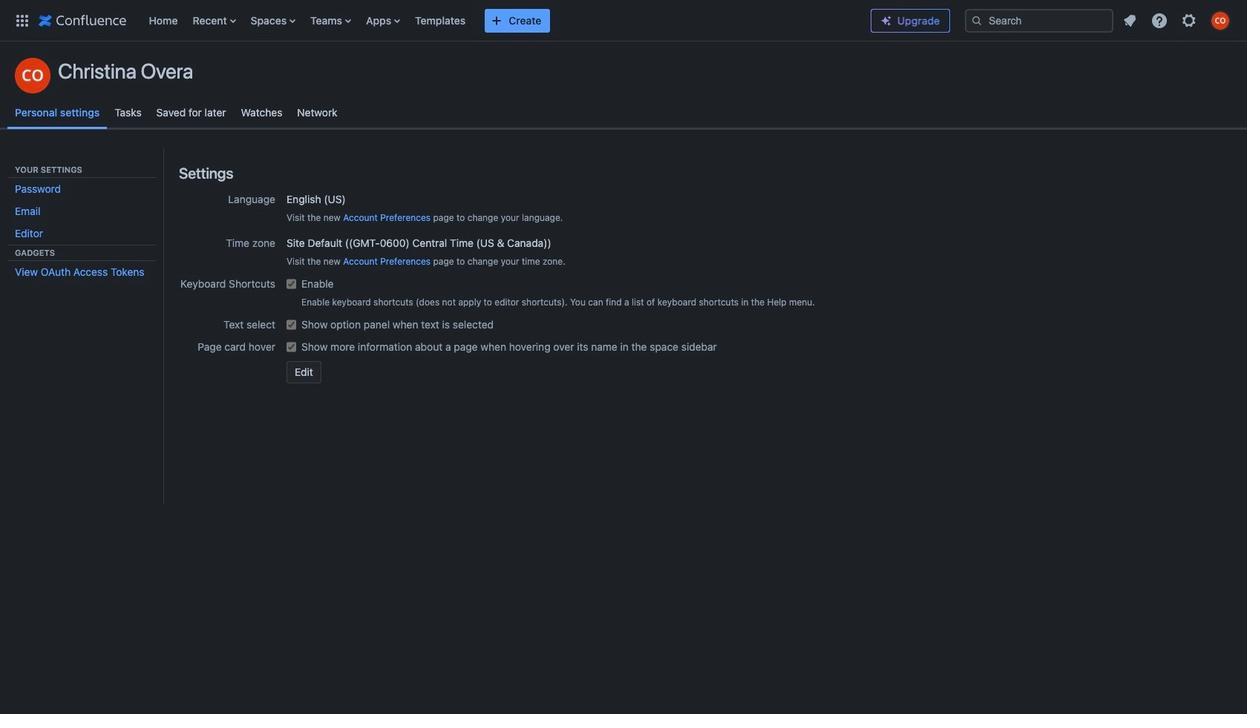 Task type: locate. For each thing, give the bounding box(es) containing it.
None search field
[[965, 9, 1114, 32]]

0 horizontal spatial list
[[141, 0, 859, 41]]

premium image
[[881, 15, 892, 27]]

None submit
[[287, 362, 321, 384]]

banner
[[0, 0, 1247, 45]]

user icon: christina overa image
[[15, 58, 50, 94]]

list for "premium" 'icon'
[[1117, 7, 1238, 34]]

confluence image
[[39, 12, 127, 29], [39, 12, 127, 29]]

None checkbox
[[287, 277, 296, 292], [287, 318, 296, 333], [287, 277, 296, 292], [287, 318, 296, 333]]

1 horizontal spatial list
[[1117, 7, 1238, 34]]

list
[[141, 0, 859, 41], [1117, 7, 1238, 34]]

appswitcher icon image
[[13, 12, 31, 29]]

search image
[[971, 14, 983, 26]]

None checkbox
[[287, 340, 296, 355]]



Task type: vqa. For each thing, say whether or not it's contained in the screenshot.
Premium icon on the top right of page
yes



Task type: describe. For each thing, give the bounding box(es) containing it.
settings icon image
[[1180, 12, 1198, 29]]

list for appswitcher icon
[[141, 0, 859, 41]]

notification icon image
[[1121, 12, 1139, 29]]

global element
[[9, 0, 859, 41]]

help icon image
[[1151, 12, 1169, 29]]

Search field
[[965, 9, 1114, 32]]



